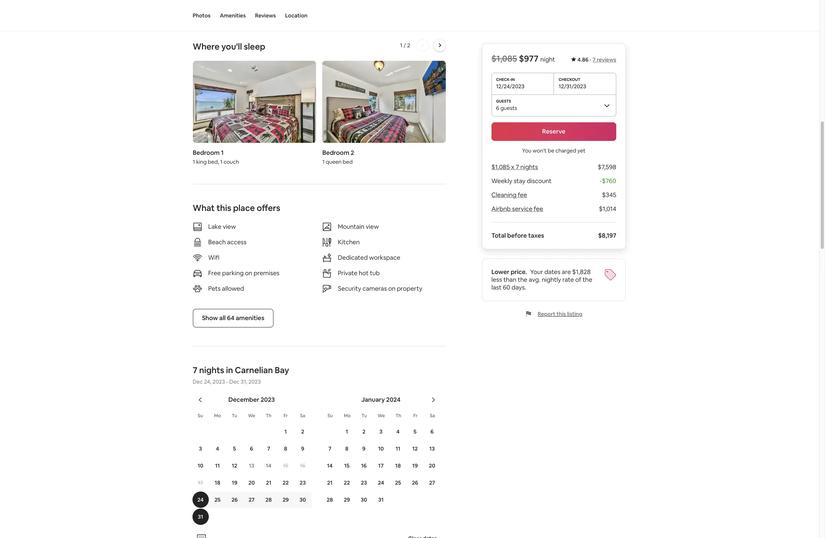 Task type: vqa. For each thing, say whether or not it's contained in the screenshot.


Task type: describe. For each thing, give the bounding box(es) containing it.
all
[[219, 314, 226, 323]]

offers
[[257, 203, 280, 214]]

beach
[[208, 238, 226, 247]]

1 vertical spatial 25
[[215, 497, 221, 504]]

1 vertical spatial 25 button
[[209, 492, 226, 509]]

6 guests button
[[492, 95, 617, 116]]

show all 64 amenities
[[202, 314, 264, 323]]

0 horizontal spatial 3 button
[[192, 441, 209, 457]]

reserve button
[[492, 122, 617, 141]]

your
[[531, 268, 544, 276]]

where you'll sleep
[[193, 41, 265, 52]]

december
[[228, 396, 259, 404]]

your dates are $1,828 less than the avg. nightly rate of the last 60 days.
[[492, 268, 593, 292]]

nightly
[[542, 276, 562, 284]]

0 vertical spatial 13 button
[[424, 441, 441, 457]]

january 2024
[[362, 396, 401, 404]]

property
[[397, 285, 422, 293]]

1 horizontal spatial 24
[[378, 480, 384, 487]]

2 we from the left
[[378, 413, 385, 419]]

report
[[538, 311, 556, 318]]

1 horizontal spatial 10 button
[[373, 441, 390, 457]]

1 vertical spatial 27 button
[[243, 492, 260, 509]]

1 vertical spatial 11 button
[[209, 458, 226, 474]]

weekly stay discount
[[492, 177, 552, 185]]

what this place offers
[[193, 203, 280, 214]]

2 9 button from the left
[[356, 441, 373, 457]]

6 inside popup button
[[496, 105, 500, 112]]

2 su from the left
[[328, 413, 333, 419]]

0 vertical spatial 11 button
[[390, 441, 407, 457]]

mountain
[[338, 223, 365, 231]]

1 29 button from the left
[[277, 492, 294, 509]]

free parking on premises
[[208, 269, 280, 278]]

1 22 button from the left
[[277, 475, 294, 492]]

cameras
[[363, 285, 387, 293]]

·
[[590, 56, 591, 63]]

$1,085 for x
[[492, 163, 510, 171]]

1 30 from the left
[[300, 497, 306, 504]]

2 16 button from the left
[[356, 458, 373, 474]]

this for report
[[557, 311, 566, 318]]

$1,828
[[573, 268, 591, 276]]

1 15 from the left
[[283, 463, 288, 470]]

report this listing button
[[526, 311, 583, 318]]

2 21 from the left
[[327, 480, 333, 487]]

amenities
[[236, 314, 264, 323]]

carnelian
[[235, 365, 273, 376]]

0 vertical spatial 4
[[397, 429, 400, 436]]

1 vertical spatial 24
[[197, 497, 204, 504]]

1 horizontal spatial 18 button
[[390, 458, 407, 474]]

1 horizontal spatial 27
[[429, 480, 435, 487]]

where you'll sleep region
[[190, 39, 579, 169]]

2 inside bedroom 2 1 queen bed
[[351, 149, 354, 157]]

night
[[541, 55, 555, 64]]

tub
[[370, 269, 380, 278]]

$1,085 $977 night
[[492, 53, 555, 64]]

24,
[[204, 379, 211, 386]]

last
[[492, 284, 502, 292]]

0 vertical spatial 12 button
[[407, 441, 424, 457]]

1 horizontal spatial 25 button
[[390, 475, 407, 492]]

2 fr from the left
[[413, 413, 418, 419]]

dedicated
[[338, 254, 368, 262]]

0 horizontal spatial 19
[[232, 480, 237, 487]]

0 vertical spatial 26 button
[[407, 475, 424, 492]]

lower price.
[[492, 268, 528, 276]]

location button
[[285, 0, 308, 31]]

13 for top 13 button
[[430, 446, 435, 453]]

show all 64 amenities button
[[193, 309, 274, 328]]

security cameras on property
[[338, 285, 422, 293]]

2 mo from the left
[[344, 413, 351, 419]]

than
[[504, 276, 517, 284]]

2 7 button from the left
[[321, 441, 338, 457]]

1 7 button from the left
[[260, 441, 277, 457]]

place
[[233, 203, 255, 214]]

1 horizontal spatial 3 button
[[373, 424, 390, 440]]

0 vertical spatial fee
[[518, 191, 528, 199]]

2 button for january 2024
[[356, 424, 373, 440]]

1 vertical spatial 27
[[249, 497, 255, 504]]

cleaning
[[492, 191, 517, 199]]

8 for first "8" button from right
[[345, 446, 349, 453]]

free
[[208, 269, 221, 278]]

2 21 button from the left
[[321, 475, 338, 492]]

$977
[[519, 53, 539, 64]]

couch
[[224, 159, 239, 166]]

view for mountain view
[[366, 223, 379, 231]]

calendar application
[[183, 388, 706, 533]]

0 horizontal spatial 6
[[250, 446, 253, 453]]

2 30 button from the left
[[356, 492, 373, 509]]

$7,598
[[598, 163, 617, 171]]

1 vertical spatial 12 button
[[226, 458, 243, 474]]

0 horizontal spatial 6 button
[[243, 441, 260, 457]]

beach access
[[208, 238, 247, 247]]

stay
[[514, 177, 526, 185]]

0 vertical spatial -
[[600, 177, 602, 185]]

days.
[[512, 284, 527, 292]]

less
[[492, 276, 502, 284]]

2 sa from the left
[[430, 413, 435, 419]]

0 vertical spatial 5
[[414, 429, 417, 436]]

price.
[[511, 268, 528, 276]]

reviews
[[255, 12, 276, 19]]

1 sa from the left
[[300, 413, 305, 419]]

0 vertical spatial 17 button
[[373, 458, 390, 474]]

1 22 from the left
[[283, 480, 289, 487]]

2 15 from the left
[[344, 463, 350, 470]]

1 vertical spatial 11
[[215, 463, 220, 470]]

total before taxes
[[492, 232, 545, 240]]

cleaning fee
[[492, 191, 528, 199]]

1 horizontal spatial 31 button
[[373, 492, 390, 509]]

4.86
[[578, 56, 589, 63]]

0 vertical spatial 17
[[378, 463, 384, 470]]

1 30 button from the left
[[294, 492, 311, 509]]

1 vertical spatial 13 button
[[243, 458, 260, 474]]

20 for the top 20 button
[[429, 463, 435, 470]]

29 for first 29 button from the right
[[344, 497, 350, 504]]

2 22 from the left
[[344, 480, 350, 487]]

0 horizontal spatial 5 button
[[226, 441, 243, 457]]

reviews button
[[255, 0, 276, 31]]

0 horizontal spatial 10 button
[[192, 458, 209, 474]]

1 horizontal spatial 4 button
[[390, 424, 407, 440]]

security
[[338, 285, 361, 293]]

31 for the bottom 31 button
[[198, 514, 203, 521]]

1 vertical spatial 31 button
[[192, 509, 209, 526]]

1 horizontal spatial 25
[[395, 480, 401, 487]]

lake view
[[208, 223, 236, 231]]

0 vertical spatial 20 button
[[424, 458, 441, 474]]

0 horizontal spatial 12
[[232, 463, 237, 470]]

1 / 2
[[400, 42, 410, 49]]

2023 right 24,
[[213, 379, 225, 386]]

report this listing
[[538, 311, 583, 318]]

2 dec from the left
[[229, 379, 240, 386]]

1 tu from the left
[[232, 413, 237, 419]]

1 vertical spatial 26
[[231, 497, 238, 504]]

wifi
[[208, 254, 220, 262]]

workspace
[[369, 254, 400, 262]]

1 horizontal spatial fee
[[534, 205, 544, 213]]

1 vertical spatial 20 button
[[243, 475, 260, 492]]

photos
[[193, 12, 211, 19]]

0 vertical spatial 6 button
[[424, 424, 441, 440]]

2 30 from the left
[[361, 497, 367, 504]]

private hot tub
[[338, 269, 380, 278]]

discount
[[527, 177, 552, 185]]

2 th from the left
[[396, 413, 401, 419]]

1 the from the left
[[518, 276, 528, 284]]

pets allowed
[[208, 285, 244, 293]]

2 29 button from the left
[[338, 492, 356, 509]]

$345
[[602, 191, 617, 199]]

1 button for january 2024
[[338, 424, 356, 440]]

mountain view
[[338, 223, 379, 231]]

13 for the bottommost 13 button
[[249, 463, 254, 470]]

2 8 button from the left
[[338, 441, 356, 457]]

3 for right "3" button
[[380, 429, 383, 436]]

airbnb service fee button
[[492, 205, 544, 213]]

$1,085 for $977
[[492, 53, 518, 64]]

location
[[285, 12, 308, 19]]

1 vertical spatial 4
[[216, 446, 219, 453]]

lower
[[492, 268, 510, 276]]

in
[[226, 365, 233, 376]]

won't
[[533, 147, 547, 154]]

0 vertical spatial 19 button
[[407, 458, 424, 474]]

9 for first "9" button
[[301, 446, 304, 453]]

service
[[512, 205, 533, 213]]

1 button for december 2023
[[277, 424, 294, 440]]

1 23 button from the left
[[294, 475, 311, 492]]

1 15 button from the left
[[277, 458, 294, 474]]

1 14 from the left
[[266, 463, 272, 470]]

1 21 from the left
[[266, 480, 271, 487]]

31 for 31 button to the right
[[378, 497, 384, 504]]

charged
[[556, 147, 577, 154]]

1 horizontal spatial 6
[[431, 429, 434, 436]]

$1,085 x 7 nights button
[[492, 163, 538, 171]]

0 horizontal spatial 24 button
[[192, 492, 209, 509]]

weekly
[[492, 177, 513, 185]]

1 horizontal spatial 19
[[412, 463, 418, 470]]

2 23 from the left
[[361, 480, 367, 487]]

view for lake view
[[223, 223, 236, 231]]

1 horizontal spatial 11
[[396, 446, 400, 453]]

7 nights in carnelian bay dec 24, 2023 - dec 31, 2023
[[193, 365, 289, 386]]

9 for second "9" button
[[362, 446, 366, 453]]

2 15 button from the left
[[338, 458, 356, 474]]



Task type: locate. For each thing, give the bounding box(es) containing it.
0 vertical spatial 4 button
[[390, 424, 407, 440]]

1 vertical spatial 6
[[431, 429, 434, 436]]

we down january 2024 on the left
[[378, 413, 385, 419]]

bedroom 2 image
[[322, 61, 446, 143], [322, 61, 446, 143]]

-
[[600, 177, 602, 185], [226, 379, 228, 386]]

hot
[[359, 269, 369, 278]]

2 29 from the left
[[344, 497, 350, 504]]

of
[[576, 276, 582, 284]]

27 button
[[424, 475, 441, 492], [243, 492, 260, 509]]

we down december 2023
[[248, 413, 255, 419]]

29
[[283, 497, 289, 504], [344, 497, 350, 504]]

0 horizontal spatial 3
[[199, 446, 202, 453]]

0 horizontal spatial 19 button
[[226, 475, 243, 492]]

1 horizontal spatial on
[[388, 285, 396, 293]]

1 horizontal spatial 16 button
[[356, 458, 373, 474]]

16 for 2nd 16 button from left
[[361, 463, 367, 470]]

bedroom up king
[[193, 149, 220, 157]]

1 horizontal spatial 11 button
[[390, 441, 407, 457]]

13
[[430, 446, 435, 453], [249, 463, 254, 470]]

cleaning fee button
[[492, 191, 528, 199]]

1 fr from the left
[[284, 413, 288, 419]]

guests
[[501, 105, 518, 112]]

the
[[518, 276, 528, 284], [583, 276, 593, 284]]

2 bedroom from the left
[[322, 149, 349, 157]]

0 horizontal spatial tu
[[232, 413, 237, 419]]

1 28 button from the left
[[260, 492, 277, 509]]

1 mo from the left
[[214, 413, 221, 419]]

0 horizontal spatial 27 button
[[243, 492, 260, 509]]

24 button
[[373, 475, 390, 492], [192, 492, 209, 509]]

on right parking
[[245, 269, 252, 278]]

0 horizontal spatial 4 button
[[209, 441, 226, 457]]

19 button
[[407, 458, 424, 474], [226, 475, 243, 492]]

1 horizontal spatial 7 button
[[321, 441, 338, 457]]

0 vertical spatial 19
[[412, 463, 418, 470]]

20 for bottommost 20 button
[[248, 480, 255, 487]]

30 button
[[294, 492, 311, 509], [356, 492, 373, 509]]

bedroom 1 1 king bed, 1 couch
[[193, 149, 239, 166]]

1 29 from the left
[[283, 497, 289, 504]]

1 horizontal spatial 24 button
[[373, 475, 390, 492]]

1 vertical spatial 20
[[248, 480, 255, 487]]

64
[[227, 314, 235, 323]]

1 horizontal spatial nights
[[521, 163, 538, 171]]

0 horizontal spatial 30
[[300, 497, 306, 504]]

fee right the service in the right of the page
[[534, 205, 544, 213]]

2 9 from the left
[[362, 446, 366, 453]]

28 button
[[260, 492, 277, 509], [321, 492, 338, 509]]

dates
[[545, 268, 561, 276]]

1 horizontal spatial 30 button
[[356, 492, 373, 509]]

9
[[301, 446, 304, 453], [362, 446, 366, 453]]

bedroom for bedroom 1
[[193, 149, 220, 157]]

0 horizontal spatial 11 button
[[209, 458, 226, 474]]

1 21 button from the left
[[260, 475, 277, 492]]

dec left 31,
[[229, 379, 240, 386]]

1 horizontal spatial 26
[[412, 480, 418, 487]]

18 for 18 button to the right
[[395, 463, 401, 470]]

dec left 24,
[[193, 379, 203, 386]]

2 8 from the left
[[345, 446, 349, 453]]

su
[[198, 413, 203, 419], [328, 413, 333, 419]]

1 2 button from the left
[[294, 424, 311, 440]]

$8,197
[[599, 232, 617, 240]]

1 inside bedroom 2 1 queen bed
[[322, 159, 325, 166]]

1 horizontal spatial 28
[[327, 497, 333, 504]]

1 horizontal spatial mo
[[344, 413, 351, 419]]

16
[[300, 463, 306, 470], [361, 463, 367, 470]]

1 16 from the left
[[300, 463, 306, 470]]

1 8 button from the left
[[277, 441, 294, 457]]

be
[[548, 147, 555, 154]]

2 tu from the left
[[362, 413, 367, 419]]

1 9 button from the left
[[294, 441, 311, 457]]

1 $1,085 from the top
[[492, 53, 518, 64]]

1 horizontal spatial this
[[557, 311, 566, 318]]

/
[[404, 42, 406, 49]]

this left listing
[[557, 311, 566, 318]]

amenities
[[220, 12, 246, 19]]

0 vertical spatial 24 button
[[373, 475, 390, 492]]

1 horizontal spatial bedroom
[[322, 149, 349, 157]]

21 button
[[260, 475, 277, 492], [321, 475, 338, 492]]

0 horizontal spatial 10
[[198, 463, 203, 470]]

0 horizontal spatial fee
[[518, 191, 528, 199]]

2 28 from the left
[[327, 497, 333, 504]]

1 vertical spatial 3
[[199, 446, 202, 453]]

- down $7,598
[[600, 177, 602, 185]]

bedroom 1 image
[[193, 61, 316, 143], [193, 61, 316, 143]]

18 for 18 button to the bottom
[[215, 480, 220, 487]]

1 horizontal spatial 2 button
[[356, 424, 373, 440]]

1 bedroom from the left
[[193, 149, 220, 157]]

0 vertical spatial 3 button
[[373, 424, 390, 440]]

0 horizontal spatial 5
[[233, 446, 236, 453]]

december 2023
[[228, 396, 275, 404]]

31
[[378, 497, 384, 504], [198, 514, 203, 521]]

we
[[248, 413, 255, 419], [378, 413, 385, 419]]

0 horizontal spatial the
[[518, 276, 528, 284]]

1 th from the left
[[266, 413, 272, 419]]

x
[[511, 163, 515, 171]]

0 vertical spatial 6
[[496, 105, 500, 112]]

1 23 from the left
[[300, 480, 306, 487]]

th down december 2023
[[266, 413, 272, 419]]

28
[[266, 497, 272, 504], [327, 497, 333, 504]]

1 horizontal spatial -
[[600, 177, 602, 185]]

8 for 1st "8" button
[[284, 446, 287, 453]]

on for cameras
[[388, 285, 396, 293]]

1 horizontal spatial th
[[396, 413, 401, 419]]

2023 inside calendar application
[[261, 396, 275, 404]]

9 button
[[294, 441, 311, 457], [356, 441, 373, 457]]

3 for the left "3" button
[[199, 446, 202, 453]]

amenities button
[[220, 0, 246, 31]]

1 horizontal spatial 23 button
[[356, 475, 373, 492]]

1 vertical spatial 5 button
[[226, 441, 243, 457]]

$1,085 left x at top right
[[492, 163, 510, 171]]

0 horizontal spatial this
[[217, 203, 231, 214]]

private
[[338, 269, 358, 278]]

1 vertical spatial 18 button
[[209, 475, 226, 492]]

1 horizontal spatial 9 button
[[356, 441, 373, 457]]

on for parking
[[245, 269, 252, 278]]

taxes
[[529, 232, 545, 240]]

22 button
[[277, 475, 294, 492], [338, 475, 356, 492]]

11
[[396, 446, 400, 453], [215, 463, 220, 470]]

king
[[196, 159, 207, 166]]

1 vertical spatial 4 button
[[209, 441, 226, 457]]

0 vertical spatial 12
[[412, 446, 418, 453]]

bedroom
[[193, 149, 220, 157], [322, 149, 349, 157]]

bay
[[275, 365, 289, 376]]

23
[[300, 480, 306, 487], [361, 480, 367, 487]]

reserve
[[543, 127, 566, 136]]

0 horizontal spatial 24
[[197, 497, 204, 504]]

2 14 from the left
[[327, 463, 333, 470]]

1 horizontal spatial 12
[[412, 446, 418, 453]]

2 28 button from the left
[[321, 492, 338, 509]]

1 8 from the left
[[284, 446, 287, 453]]

0 vertical spatial 26
[[412, 480, 418, 487]]

airbnb service fee
[[492, 205, 544, 213]]

this up lake view
[[217, 203, 231, 214]]

access
[[227, 238, 247, 247]]

12/24/2023
[[496, 83, 525, 90]]

sa
[[300, 413, 305, 419], [430, 413, 435, 419]]

nights up weekly stay discount
[[521, 163, 538, 171]]

reviews
[[597, 56, 617, 63]]

2 button
[[294, 424, 311, 440], [356, 424, 373, 440]]

2 16 from the left
[[361, 463, 367, 470]]

1 horizontal spatial 3
[[380, 429, 383, 436]]

0 vertical spatial 18
[[395, 463, 401, 470]]

$1,014
[[599, 205, 617, 213]]

0 vertical spatial 27 button
[[424, 475, 441, 492]]

4.86 · 7 reviews
[[578, 56, 617, 63]]

nights inside "7 nights in carnelian bay dec 24, 2023 - dec 31, 2023"
[[199, 365, 224, 376]]

0 vertical spatial 13
[[430, 446, 435, 453]]

2 $1,085 from the top
[[492, 163, 510, 171]]

0 horizontal spatial 25
[[215, 497, 221, 504]]

allowed
[[222, 285, 244, 293]]

31,
[[241, 379, 247, 386]]

1 28 from the left
[[266, 497, 272, 504]]

$1,085 left $977
[[492, 53, 518, 64]]

2023 right december
[[261, 396, 275, 404]]

tu down january at the left
[[362, 413, 367, 419]]

1 vertical spatial 3 button
[[192, 441, 209, 457]]

0 horizontal spatial 17 button
[[192, 475, 209, 492]]

1 1 button from the left
[[277, 424, 294, 440]]

you'll
[[221, 41, 242, 52]]

you won't be charged yet
[[523, 147, 586, 154]]

1 horizontal spatial 23
[[361, 480, 367, 487]]

1 14 button from the left
[[260, 458, 277, 474]]

1 vertical spatial nights
[[199, 365, 224, 376]]

0 horizontal spatial 15
[[283, 463, 288, 470]]

bedroom inside bedroom 1 1 king bed, 1 couch
[[193, 149, 220, 157]]

3
[[380, 429, 383, 436], [199, 446, 202, 453]]

the left avg.
[[518, 276, 528, 284]]

2 2 button from the left
[[356, 424, 373, 440]]

rate
[[563, 276, 574, 284]]

this for what
[[217, 203, 231, 214]]

30
[[300, 497, 306, 504], [361, 497, 367, 504]]

where
[[193, 41, 220, 52]]

12/31/2023
[[559, 83, 587, 90]]

1 view from the left
[[223, 223, 236, 231]]

january
[[362, 396, 385, 404]]

the right "of"
[[583, 276, 593, 284]]

1 we from the left
[[248, 413, 255, 419]]

1 horizontal spatial 20
[[429, 463, 435, 470]]

1 horizontal spatial 21 button
[[321, 475, 338, 492]]

2 14 button from the left
[[321, 458, 338, 474]]

bed
[[343, 159, 353, 166]]

0 horizontal spatial 1 button
[[277, 424, 294, 440]]

1 16 button from the left
[[294, 458, 311, 474]]

1 horizontal spatial su
[[328, 413, 333, 419]]

10 for rightmost the "10" button
[[378, 446, 384, 453]]

0 horizontal spatial 12 button
[[226, 458, 243, 474]]

0 vertical spatial 20
[[429, 463, 435, 470]]

2 view from the left
[[366, 223, 379, 231]]

on right cameras at the left
[[388, 285, 396, 293]]

10 for the left the "10" button
[[198, 463, 203, 470]]

2 23 button from the left
[[356, 475, 373, 492]]

view right lake
[[223, 223, 236, 231]]

1 horizontal spatial fr
[[413, 413, 418, 419]]

3 button
[[373, 424, 390, 440], [192, 441, 209, 457]]

th down 2024
[[396, 413, 401, 419]]

7 inside "7 nights in carnelian bay dec 24, 2023 - dec 31, 2023"
[[193, 365, 197, 376]]

view
[[223, 223, 236, 231], [366, 223, 379, 231]]

1 horizontal spatial 4
[[397, 429, 400, 436]]

bedroom 2 1 queen bed
[[322, 149, 354, 166]]

bedroom for bedroom 2
[[322, 149, 349, 157]]

1 horizontal spatial 14
[[327, 463, 333, 470]]

2 vertical spatial 6
[[250, 446, 253, 453]]

25 button
[[390, 475, 407, 492], [209, 492, 226, 509]]

- down in
[[226, 379, 228, 386]]

fr
[[284, 413, 288, 419], [413, 413, 418, 419]]

0 horizontal spatial we
[[248, 413, 255, 419]]

2 button for december 2023
[[294, 424, 311, 440]]

1 9 from the left
[[301, 446, 304, 453]]

premises
[[254, 269, 280, 278]]

-$760
[[600, 177, 617, 185]]

on
[[245, 269, 252, 278], [388, 285, 396, 293]]

14 button
[[260, 458, 277, 474], [321, 458, 338, 474]]

23 button
[[294, 475, 311, 492], [356, 475, 373, 492]]

1 horizontal spatial 31
[[378, 497, 384, 504]]

1 horizontal spatial 5 button
[[407, 424, 424, 440]]

0 horizontal spatial 31
[[198, 514, 203, 521]]

22
[[283, 480, 289, 487], [344, 480, 350, 487]]

bed,
[[208, 159, 219, 166]]

1 vertical spatial 24 button
[[192, 492, 209, 509]]

24
[[378, 480, 384, 487], [197, 497, 204, 504]]

pets
[[208, 285, 221, 293]]

1 horizontal spatial 16
[[361, 463, 367, 470]]

1 horizontal spatial tu
[[362, 413, 367, 419]]

view right mountain
[[366, 223, 379, 231]]

fee up the service in the right of the page
[[518, 191, 528, 199]]

1 su from the left
[[198, 413, 203, 419]]

31 button
[[373, 492, 390, 509], [192, 509, 209, 526]]

29 for first 29 button from left
[[283, 497, 289, 504]]

2 1 button from the left
[[338, 424, 356, 440]]

nights up 24,
[[199, 365, 224, 376]]

1 vertical spatial 18
[[215, 480, 220, 487]]

0 horizontal spatial 17
[[198, 480, 203, 487]]

parking
[[222, 269, 244, 278]]

13 button
[[424, 441, 441, 457], [243, 458, 260, 474]]

1 vertical spatial 26 button
[[226, 492, 243, 509]]

- inside "7 nights in carnelian bay dec 24, 2023 - dec 31, 2023"
[[226, 379, 228, 386]]

0 horizontal spatial 18
[[215, 480, 220, 487]]

0 vertical spatial 27
[[429, 480, 435, 487]]

1 dec from the left
[[193, 379, 203, 386]]

$1,085 x 7 nights
[[492, 163, 538, 171]]

0 horizontal spatial dec
[[193, 379, 203, 386]]

0 horizontal spatial 20
[[248, 480, 255, 487]]

1 horizontal spatial 27 button
[[424, 475, 441, 492]]

16 for second 16 button from right
[[300, 463, 306, 470]]

0 vertical spatial nights
[[521, 163, 538, 171]]

bedroom inside bedroom 2 1 queen bed
[[322, 149, 349, 157]]

tu down december
[[232, 413, 237, 419]]

2 the from the left
[[583, 276, 593, 284]]

16 button
[[294, 458, 311, 474], [356, 458, 373, 474]]

0 horizontal spatial mo
[[214, 413, 221, 419]]

0 horizontal spatial 30 button
[[294, 492, 311, 509]]

0 horizontal spatial 21
[[266, 480, 271, 487]]

0 horizontal spatial 8
[[284, 446, 287, 453]]

0 horizontal spatial 20 button
[[243, 475, 260, 492]]

7 reviews button
[[593, 56, 617, 63]]

0 horizontal spatial bedroom
[[193, 149, 220, 157]]

2 22 button from the left
[[338, 475, 356, 492]]

0 horizontal spatial 14 button
[[260, 458, 277, 474]]

bedroom up the queen
[[322, 149, 349, 157]]

$1,085
[[492, 53, 518, 64], [492, 163, 510, 171]]

2023 right 31,
[[248, 379, 261, 386]]

1 horizontal spatial 5
[[414, 429, 417, 436]]

avg.
[[529, 276, 541, 284]]



